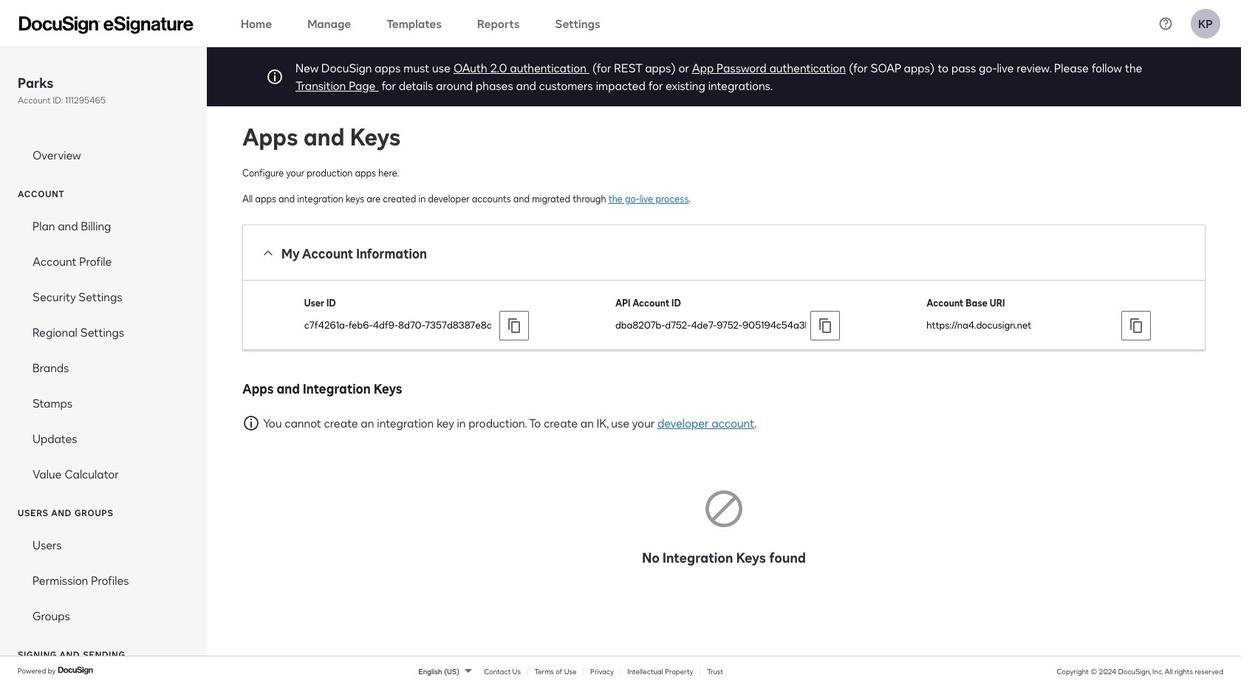 Task type: locate. For each thing, give the bounding box(es) containing it.
docusign admin image
[[19, 16, 194, 34]]

None field
[[304, 318, 496, 332], [616, 318, 808, 332], [927, 318, 1119, 332], [304, 318, 496, 332], [616, 318, 808, 332], [927, 318, 1119, 332]]

docusign image
[[58, 665, 95, 677]]

account element
[[0, 208, 207, 492]]



Task type: vqa. For each thing, say whether or not it's contained in the screenshot.
Your uploaded profile image
no



Task type: describe. For each thing, give the bounding box(es) containing it.
users and groups element
[[0, 528, 207, 634]]



